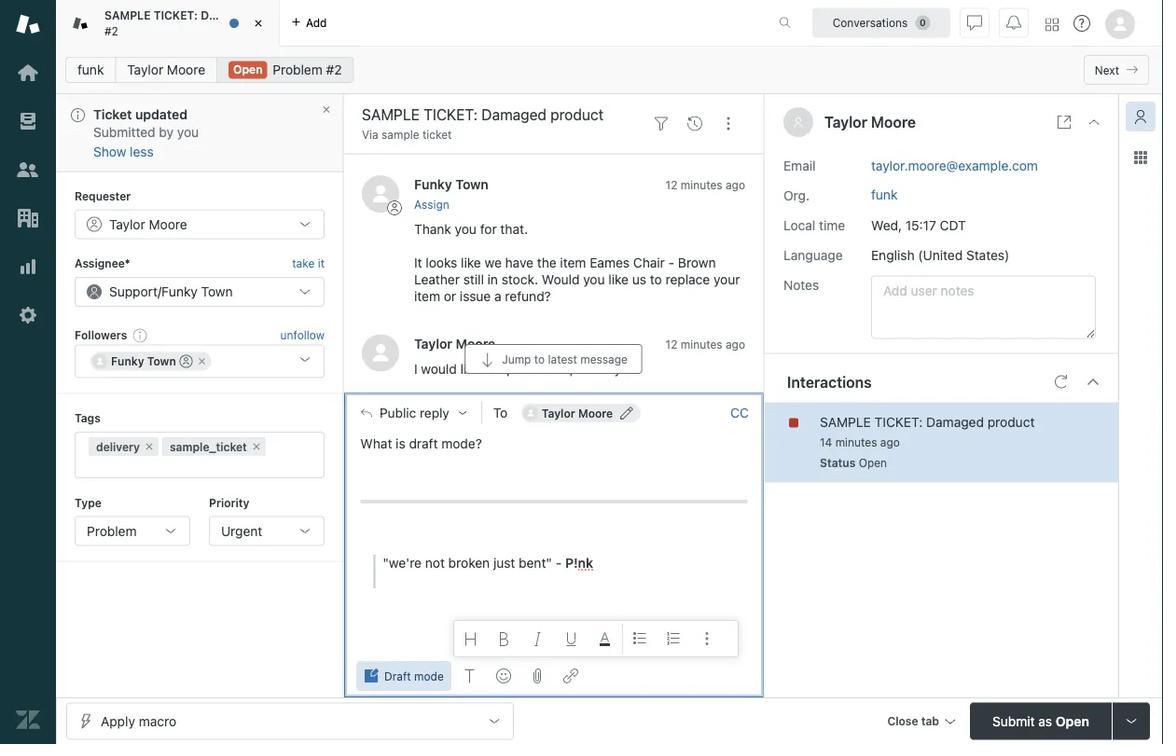 Task type: describe. For each thing, give the bounding box(es) containing it.
bold (cmd b) image
[[497, 632, 512, 647]]

less
[[130, 144, 154, 159]]

is
[[396, 436, 406, 452]]

assign
[[414, 199, 449, 212]]

get started image
[[16, 61, 40, 85]]

tab containing sample ticket: damaged product
[[56, 0, 299, 47]]

funk link inside secondary element
[[65, 57, 116, 83]]

funky inside assignee* element
[[161, 284, 198, 300]]

i
[[414, 362, 418, 377]]

#2 inside secondary element
[[326, 62, 342, 77]]

jump
[[502, 353, 531, 366]]

to inside jump to latest message button
[[534, 353, 545, 366]]

show
[[93, 144, 126, 159]]

a inside eames chair - brown leather still in stock. would you like us to replace your item or issue a refund?
[[495, 289, 502, 304]]

like for have
[[461, 255, 481, 270]]

1 vertical spatial taylor moore link
[[414, 336, 496, 352]]

close tab button
[[879, 703, 963, 743]]

unfollow
[[280, 329, 325, 342]]

minutes for thank you for that.
[[681, 179, 723, 192]]

insert emojis image
[[496, 669, 511, 684]]

Add user notes text field
[[871, 276, 1096, 339]]

main element
[[0, 0, 56, 745]]

tabs tab list
[[56, 0, 759, 47]]

12 minutes ago for thank you for that.
[[666, 179, 745, 192]]

draft mode button
[[356, 662, 451, 691]]

support / funky town
[[109, 284, 233, 300]]

unfollow button
[[280, 327, 325, 344]]

urgent button
[[209, 516, 325, 546]]

"we're not broken just bent" - p!nk
[[383, 556, 593, 571]]

it
[[318, 257, 325, 270]]

broken
[[448, 556, 490, 571]]

leather
[[414, 272, 460, 287]]

assign button
[[414, 197, 449, 214]]

taylor.moore@example.com
[[871, 158, 1038, 173]]

what
[[361, 436, 392, 452]]

admin image
[[16, 303, 40, 327]]

public
[[380, 406, 416, 421]]

user image
[[795, 118, 803, 127]]

like inside eames chair - brown leather still in stock. would you like us to replace your item or issue a refund?
[[609, 272, 629, 287]]

1 horizontal spatial you
[[455, 221, 477, 237]]

12 for thank you for that.
[[666, 179, 678, 192]]

your
[[714, 272, 740, 287]]

interactions
[[787, 373, 872, 391]]

i would like a replacement, thank you.
[[414, 362, 640, 377]]

we
[[485, 255, 502, 270]]

ticket: for sample ticket: damaged product 14 minutes ago status open
[[875, 414, 923, 430]]

12 minutes ago for i would like a replacement, thank you.
[[666, 338, 745, 351]]

taylor inside requester element
[[109, 217, 145, 232]]

info on adding followers image
[[133, 328, 148, 343]]

2 horizontal spatial open
[[1056, 714, 1090, 729]]

would
[[421, 362, 457, 377]]

next button
[[1084, 55, 1149, 85]]

wed, 15:17 cdt
[[871, 217, 966, 233]]

you inside eames chair - brown leather still in stock. would you like us to replace your item or issue a refund?
[[583, 272, 605, 287]]

jump to latest message
[[502, 353, 628, 366]]

draft mode
[[384, 670, 444, 683]]

taylor moore inside requester element
[[109, 217, 187, 232]]

additional actions image
[[636, 337, 651, 352]]

it
[[414, 255, 422, 270]]

submit as open
[[993, 714, 1090, 729]]

cc button
[[731, 405, 749, 422]]

product for sample ticket: damaged product #2
[[256, 9, 299, 22]]

Public reply composer Draft mode text field
[[353, 433, 756, 589]]

item inside eames chair - brown leather still in stock. would you like us to replace your item or issue a refund?
[[414, 289, 440, 304]]

1 vertical spatial a
[[484, 362, 491, 377]]

english (united states)
[[871, 247, 1010, 263]]

product for sample ticket: damaged product 14 minutes ago status open
[[988, 414, 1035, 430]]

p!nk
[[565, 556, 593, 571]]

like for replacement,
[[461, 362, 481, 377]]

org.
[[784, 188, 810, 203]]

looks
[[426, 255, 457, 270]]

in
[[488, 272, 498, 287]]

1 avatar image from the top
[[362, 176, 399, 213]]

thank
[[414, 221, 451, 237]]

email
[[784, 158, 816, 173]]

- inside public reply composer draft mode text box
[[556, 556, 562, 571]]

public reply button
[[344, 394, 481, 433]]

taylor moore right user image
[[825, 113, 916, 131]]

eames chair - brown leather still in stock. would you like us to replace your item or issue a refund?
[[414, 255, 740, 304]]

close image
[[249, 14, 268, 33]]

followers element
[[75, 345, 325, 378]]

issue
[[460, 289, 491, 304]]

brown
[[678, 255, 716, 270]]

problem button
[[75, 516, 190, 546]]

alert containing ticket updated
[[56, 94, 343, 172]]

problem #2
[[273, 62, 342, 77]]

local time
[[784, 217, 845, 233]]

1 horizontal spatial item
[[560, 255, 586, 270]]

close ticket collision notification image
[[321, 104, 332, 115]]

edit user image
[[621, 407, 634, 420]]

15:17
[[906, 217, 937, 233]]

states)
[[967, 247, 1010, 263]]

english
[[871, 247, 915, 263]]

taylor.moore@example.com image
[[523, 406, 538, 421]]

minutes for i would like a replacement, thank you.
[[681, 338, 723, 351]]

"we're
[[383, 556, 422, 571]]

ticket: for sample ticket: damaged product #2
[[154, 9, 198, 22]]

moore up taylor.moore@example.com
[[871, 113, 916, 131]]

submit
[[993, 714, 1035, 729]]

latest
[[548, 353, 577, 366]]

stock.
[[502, 272, 538, 287]]

urgent
[[221, 523, 262, 539]]

followers
[[75, 329, 127, 342]]

moore inside secondary element
[[167, 62, 205, 77]]

events image
[[688, 116, 703, 131]]

open inside secondary element
[[233, 63, 263, 76]]

conversations button
[[813, 8, 951, 38]]

via
[[362, 128, 379, 141]]

zendesk image
[[16, 708, 40, 732]]

close tab
[[888, 715, 940, 728]]

ago for thank you for that.
[[726, 179, 745, 192]]

to inside eames chair - brown leather still in stock. would you like us to replace your item or issue a refund?
[[650, 272, 662, 287]]

view more details image
[[1057, 115, 1072, 130]]

show less button
[[93, 143, 154, 160]]

/
[[158, 284, 161, 300]]

for
[[480, 221, 497, 237]]

cdt
[[940, 217, 966, 233]]

take it
[[292, 257, 325, 270]]

tab
[[922, 715, 940, 728]]

by
[[159, 125, 174, 140]]

mode?
[[442, 436, 482, 452]]

funky town
[[111, 355, 176, 368]]

draft
[[409, 436, 438, 452]]

public reply
[[380, 406, 450, 421]]

funky for funky town assign
[[414, 177, 452, 193]]

the
[[537, 255, 557, 270]]

or
[[444, 289, 456, 304]]



Task type: vqa. For each thing, say whether or not it's contained in the screenshot.
Arrange content icon
no



Task type: locate. For each thing, give the bounding box(es) containing it.
customers image
[[16, 158, 40, 182]]

assignee*
[[75, 257, 130, 270]]

1 horizontal spatial funk link
[[871, 187, 898, 202]]

2 horizontal spatial town
[[456, 177, 489, 193]]

1 horizontal spatial funk
[[871, 187, 898, 202]]

1 vertical spatial remove image
[[251, 441, 262, 452]]

0 horizontal spatial funk link
[[65, 57, 116, 83]]

damaged for sample ticket: damaged product #2
[[201, 9, 253, 22]]

1 horizontal spatial town
[[201, 284, 233, 300]]

alert
[[56, 94, 343, 172]]

funky up the assign
[[414, 177, 452, 193]]

next
[[1095, 63, 1120, 77]]

14 minutes ago text field
[[820, 436, 900, 449]]

funky town assign
[[414, 177, 489, 212]]

funky right support on the left of page
[[161, 284, 198, 300]]

as
[[1039, 714, 1053, 729]]

0 vertical spatial to
[[650, 272, 662, 287]]

like right would
[[461, 362, 481, 377]]

problem inside popup button
[[87, 523, 137, 539]]

not
[[425, 556, 445, 571]]

moore
[[167, 62, 205, 77], [871, 113, 916, 131], [149, 217, 187, 232], [456, 336, 496, 352], [578, 407, 613, 420]]

you.
[[614, 362, 640, 377]]

0 vertical spatial open
[[233, 63, 263, 76]]

ticket: left close icon
[[154, 9, 198, 22]]

1 horizontal spatial ticket:
[[875, 414, 923, 430]]

thank
[[577, 362, 611, 377]]

avatar image
[[362, 176, 399, 213], [362, 335, 399, 372]]

2 vertical spatial funky
[[111, 355, 144, 368]]

0 vertical spatial 12 minutes ago text field
[[666, 179, 745, 192]]

1 vertical spatial sample
[[820, 414, 871, 430]]

to right jump
[[534, 353, 545, 366]]

0 vertical spatial 12
[[666, 179, 678, 192]]

item up would at left top
[[560, 255, 586, 270]]

0 vertical spatial taylor moore link
[[115, 57, 217, 83]]

funky town option
[[91, 352, 212, 371]]

1 vertical spatial avatar image
[[362, 335, 399, 372]]

0 horizontal spatial a
[[484, 362, 491, 377]]

damaged inside sample ticket: damaged product 14 minutes ago status open
[[927, 414, 984, 430]]

12 minutes ago down events image
[[666, 179, 745, 192]]

1 vertical spatial funky
[[161, 284, 198, 300]]

2 vertical spatial like
[[461, 362, 481, 377]]

14
[[820, 436, 833, 449]]

minutes up status
[[836, 436, 877, 449]]

taylor moore down the requester
[[109, 217, 187, 232]]

12 minutes ago text field for thank you for that.
[[666, 179, 745, 192]]

0 horizontal spatial sample
[[104, 9, 151, 22]]

0 vertical spatial avatar image
[[362, 176, 399, 213]]

1 horizontal spatial damaged
[[927, 414, 984, 430]]

notes
[[784, 277, 819, 293]]

funky for funky town
[[111, 355, 144, 368]]

(united
[[918, 247, 963, 263]]

1 vertical spatial ago
[[726, 338, 745, 351]]

remove image
[[144, 441, 155, 452]]

sample ticket: damaged product 14 minutes ago status open
[[820, 414, 1035, 470]]

like up still
[[461, 255, 481, 270]]

open inside sample ticket: damaged product 14 minutes ago status open
[[859, 457, 887, 470]]

town for funky town
[[147, 355, 176, 368]]

1 vertical spatial you
[[455, 221, 477, 237]]

1 vertical spatial funk
[[871, 187, 898, 202]]

ticket: inside sample ticket: damaged product #2
[[154, 9, 198, 22]]

ago
[[726, 179, 745, 192], [726, 338, 745, 351], [881, 436, 900, 449]]

us
[[632, 272, 647, 287]]

open down close icon
[[233, 63, 263, 76]]

problem down "type"
[[87, 523, 137, 539]]

taylor moore
[[127, 62, 205, 77], [825, 113, 916, 131], [109, 217, 187, 232], [414, 336, 496, 352], [542, 407, 613, 420]]

underline (cmd u) image
[[564, 632, 579, 647]]

remove image right sample_ticket
[[251, 441, 262, 452]]

0 vertical spatial problem
[[273, 62, 323, 77]]

apply
[[101, 714, 135, 729]]

moore up support / funky town
[[149, 217, 187, 232]]

2 horizontal spatial funky
[[414, 177, 452, 193]]

0 horizontal spatial item
[[414, 289, 440, 304]]

support
[[109, 284, 158, 300]]

0 horizontal spatial taylor moore link
[[115, 57, 217, 83]]

damaged for sample ticket: damaged product 14 minutes ago status open
[[927, 414, 984, 430]]

problem
[[273, 62, 323, 77], [87, 523, 137, 539]]

you right the by
[[177, 125, 199, 140]]

sample for sample ticket: damaged product #2
[[104, 9, 151, 22]]

take
[[292, 257, 315, 270]]

Subject field
[[358, 104, 641, 126]]

close image
[[1087, 115, 1102, 130]]

12 minutes ago text field down events image
[[666, 179, 745, 192]]

damaged inside sample ticket: damaged product #2
[[201, 9, 253, 22]]

0 horizontal spatial funky
[[111, 355, 144, 368]]

taylor moore link up updated
[[115, 57, 217, 83]]

numbered list (cmd shift 7) image
[[666, 632, 681, 647]]

taylor up updated
[[127, 62, 163, 77]]

town inside the 'funky town assign'
[[456, 177, 489, 193]]

0 horizontal spatial remove image
[[197, 356, 208, 367]]

2 avatar image from the top
[[362, 335, 399, 372]]

funk up wed,
[[871, 187, 898, 202]]

1 vertical spatial town
[[201, 284, 233, 300]]

0 vertical spatial town
[[456, 177, 489, 193]]

2 vertical spatial you
[[583, 272, 605, 287]]

12 for i would like a replacement, thank you.
[[666, 338, 678, 351]]

funk
[[77, 62, 104, 77], [871, 187, 898, 202]]

0 horizontal spatial funk
[[77, 62, 104, 77]]

funk link up wed,
[[871, 187, 898, 202]]

requester element
[[75, 210, 325, 240]]

italic (cmd i) image
[[531, 632, 546, 647]]

views image
[[16, 109, 40, 133]]

apps image
[[1134, 150, 1149, 165]]

bulleted list (cmd shift 8) image
[[632, 632, 647, 647]]

sample inside sample ticket: damaged product #2
[[104, 9, 151, 22]]

taylor moore link inside secondary element
[[115, 57, 217, 83]]

conversations
[[833, 16, 908, 29]]

ticket: inside sample ticket: damaged product 14 minutes ago status open
[[875, 414, 923, 430]]

12 minutes ago text field for i would like a replacement, thank you.
[[666, 338, 745, 351]]

2 horizontal spatial you
[[583, 272, 605, 287]]

ago for i would like a replacement, thank you.
[[726, 338, 745, 351]]

0 vertical spatial like
[[461, 255, 481, 270]]

1 horizontal spatial -
[[669, 255, 675, 270]]

status
[[820, 457, 856, 470]]

0 vertical spatial ago
[[726, 179, 745, 192]]

open down 14 minutes ago text field
[[859, 457, 887, 470]]

get help image
[[1074, 15, 1091, 32]]

funky right funkytownclown1@gmail.com image
[[111, 355, 144, 368]]

close
[[888, 715, 919, 728]]

1 vertical spatial -
[[556, 556, 562, 571]]

remove image right user is an agent icon
[[197, 356, 208, 367]]

add attachment image
[[530, 669, 545, 684]]

conversationlabel log
[[343, 88, 764, 393]]

macro
[[139, 714, 176, 729]]

ago left the org. at right top
[[726, 179, 745, 192]]

displays possible ticket submission types image
[[1124, 714, 1139, 729]]

wed,
[[871, 217, 902, 233]]

1 vertical spatial damaged
[[927, 414, 984, 430]]

product
[[256, 9, 299, 22], [988, 414, 1035, 430]]

moore inside conversationlabel log
[[456, 336, 496, 352]]

problem inside secondary element
[[273, 62, 323, 77]]

taylor down hide composer icon on the left of the page
[[542, 407, 575, 420]]

0 horizontal spatial you
[[177, 125, 199, 140]]

12
[[666, 179, 678, 192], [666, 338, 678, 351]]

#2
[[104, 24, 118, 37], [326, 62, 342, 77]]

0 horizontal spatial ticket:
[[154, 9, 198, 22]]

town left user is an agent icon
[[147, 355, 176, 368]]

- right chair
[[669, 255, 675, 270]]

sample inside sample ticket: damaged product 14 minutes ago status open
[[820, 414, 871, 430]]

0 horizontal spatial open
[[233, 63, 263, 76]]

requester
[[75, 190, 131, 203]]

2 vertical spatial open
[[1056, 714, 1090, 729]]

town inside assignee* element
[[201, 284, 233, 300]]

1 vertical spatial minutes
[[681, 338, 723, 351]]

ago right 14
[[881, 436, 900, 449]]

12 right additional actions 'icon'
[[666, 338, 678, 351]]

user image
[[793, 117, 804, 128]]

problem for problem
[[87, 523, 137, 539]]

customer context image
[[1134, 109, 1149, 124]]

0 vertical spatial damaged
[[201, 9, 253, 22]]

sample for sample ticket: damaged product 14 minutes ago status open
[[820, 414, 871, 430]]

problem for problem #2
[[273, 62, 323, 77]]

town up the thank you for that. at top
[[456, 177, 489, 193]]

2 vertical spatial minutes
[[836, 436, 877, 449]]

submitted
[[93, 125, 155, 140]]

#2 up close ticket collision notification icon
[[326, 62, 342, 77]]

#2 inside sample ticket: damaged product #2
[[104, 24, 118, 37]]

remove image inside funky town option
[[197, 356, 208, 367]]

1 vertical spatial item
[[414, 289, 440, 304]]

taylor moore down hide composer icon on the left of the page
[[542, 407, 613, 420]]

notifications image
[[1007, 15, 1022, 30]]

taylor moore up would
[[414, 336, 496, 352]]

funky town link
[[414, 177, 489, 193]]

1 vertical spatial product
[[988, 414, 1035, 430]]

1 12 from the top
[[666, 179, 678, 192]]

12 minutes ago right additional actions 'icon'
[[666, 338, 745, 351]]

format text image
[[463, 669, 477, 684]]

taylor inside taylor moore link
[[127, 62, 163, 77]]

problem down add popup button
[[273, 62, 323, 77]]

moore left edit user image
[[578, 407, 613, 420]]

1 vertical spatial 12
[[666, 338, 678, 351]]

1 vertical spatial 12 minutes ago text field
[[666, 338, 745, 351]]

0 horizontal spatial #2
[[104, 24, 118, 37]]

0 vertical spatial funk link
[[65, 57, 116, 83]]

ticket actions image
[[721, 116, 736, 131]]

2 12 minutes ago text field from the top
[[666, 338, 745, 351]]

taylor moore inside conversationlabel log
[[414, 336, 496, 352]]

you left for
[[455, 221, 477, 237]]

ticket
[[423, 128, 452, 141]]

0 horizontal spatial town
[[147, 355, 176, 368]]

0 vertical spatial sample
[[104, 9, 151, 22]]

headings image
[[463, 632, 478, 647]]

- inside eames chair - brown leather still in stock. would you like us to replace your item or issue a refund?
[[669, 255, 675, 270]]

0 vertical spatial you
[[177, 125, 199, 140]]

0 vertical spatial remove image
[[197, 356, 208, 367]]

that.
[[501, 221, 528, 237]]

2 vertical spatial ago
[[881, 436, 900, 449]]

item down leather
[[414, 289, 440, 304]]

0 horizontal spatial product
[[256, 9, 299, 22]]

avatar image left the i
[[362, 335, 399, 372]]

1 vertical spatial #2
[[326, 62, 342, 77]]

0 horizontal spatial -
[[556, 556, 562, 571]]

organizations image
[[16, 206, 40, 230]]

0 vertical spatial ticket:
[[154, 9, 198, 22]]

avatar image left assign button at top
[[362, 176, 399, 213]]

updated
[[135, 107, 188, 122]]

1 vertical spatial open
[[859, 457, 887, 470]]

1 horizontal spatial taylor moore link
[[414, 336, 496, 352]]

- left p!nk at bottom
[[556, 556, 562, 571]]

take it button
[[292, 254, 325, 273]]

12 minutes ago text field
[[666, 179, 745, 192], [666, 338, 745, 351]]

like
[[461, 255, 481, 270], [609, 272, 629, 287], [461, 362, 481, 377]]

funkytownclown1@gmail.com image
[[92, 354, 107, 369]]

0 horizontal spatial to
[[534, 353, 545, 366]]

reply
[[420, 406, 450, 421]]

0 horizontal spatial damaged
[[201, 9, 253, 22]]

you inside ticket updated submitted by you show less
[[177, 125, 199, 140]]

town inside funky town option
[[147, 355, 176, 368]]

1 vertical spatial problem
[[87, 523, 137, 539]]

2 vertical spatial town
[[147, 355, 176, 368]]

priority
[[209, 496, 249, 509]]

#2 right zendesk support icon
[[104, 24, 118, 37]]

1 horizontal spatial #2
[[326, 62, 342, 77]]

a left jump
[[484, 362, 491, 377]]

0 vertical spatial product
[[256, 9, 299, 22]]

taylor up would
[[414, 336, 453, 352]]

taylor inside conversationlabel log
[[414, 336, 453, 352]]

bent"
[[519, 556, 552, 571]]

product inside sample ticket: damaged product 14 minutes ago status open
[[988, 414, 1035, 430]]

hide composer image
[[546, 386, 561, 400]]

funky inside option
[[111, 355, 144, 368]]

moore up would
[[456, 336, 496, 352]]

0 vertical spatial 12 minutes ago
[[666, 179, 745, 192]]

minutes right additional actions 'icon'
[[681, 338, 723, 351]]

0 vertical spatial funky
[[414, 177, 452, 193]]

sample ticket: damaged product #2
[[104, 9, 299, 37]]

1 horizontal spatial remove image
[[251, 441, 262, 452]]

filter image
[[654, 116, 669, 131]]

town
[[456, 177, 489, 193], [201, 284, 233, 300], [147, 355, 176, 368]]

1 12 minutes ago text field from the top
[[666, 179, 745, 192]]

0 vertical spatial a
[[495, 289, 502, 304]]

replace
[[666, 272, 710, 287]]

button displays agent's chat status as invisible. image
[[968, 15, 982, 30]]

open right the as
[[1056, 714, 1090, 729]]

0 vertical spatial minutes
[[681, 179, 723, 192]]

1 vertical spatial 12 minutes ago
[[666, 338, 745, 351]]

sample
[[104, 9, 151, 22], [820, 414, 871, 430]]

funk inside secondary element
[[77, 62, 104, 77]]

reporting image
[[16, 255, 40, 279]]

1 vertical spatial funk link
[[871, 187, 898, 202]]

1 horizontal spatial to
[[650, 272, 662, 287]]

town for funky town assign
[[456, 177, 489, 193]]

product inside sample ticket: damaged product #2
[[256, 9, 299, 22]]

still
[[463, 272, 484, 287]]

taylor moore inside secondary element
[[127, 62, 205, 77]]

ticket: up 14 minutes ago text field
[[875, 414, 923, 430]]

0 vertical spatial item
[[560, 255, 586, 270]]

minutes
[[681, 179, 723, 192], [681, 338, 723, 351], [836, 436, 877, 449]]

1 12 minutes ago from the top
[[666, 179, 745, 192]]

taylor moore up updated
[[127, 62, 205, 77]]

0 vertical spatial -
[[669, 255, 675, 270]]

via sample ticket
[[362, 128, 452, 141]]

12 minutes ago text field right additional actions 'icon'
[[666, 338, 745, 351]]

0 vertical spatial funk
[[77, 62, 104, 77]]

chair
[[633, 255, 665, 270]]

sample
[[382, 128, 419, 141]]

you
[[177, 125, 199, 140], [455, 221, 477, 237], [583, 272, 605, 287]]

what is draft mode?
[[361, 436, 482, 452]]

would
[[542, 272, 580, 287]]

2 12 from the top
[[666, 338, 678, 351]]

12 minutes ago
[[666, 179, 745, 192], [666, 338, 745, 351]]

tab
[[56, 0, 299, 47]]

taylor right user image
[[825, 113, 868, 131]]

language
[[784, 247, 843, 263]]

a
[[495, 289, 502, 304], [484, 362, 491, 377]]

add
[[306, 16, 327, 29]]

minutes down events image
[[681, 179, 723, 192]]

1 horizontal spatial sample
[[820, 414, 871, 430]]

moore inside requester element
[[149, 217, 187, 232]]

0 vertical spatial #2
[[104, 24, 118, 37]]

user is an agent image
[[180, 355, 193, 368]]

ago down your on the right top of page
[[726, 338, 745, 351]]

12 down "filter" icon on the right
[[666, 179, 678, 192]]

remove image
[[197, 356, 208, 367], [251, 441, 262, 452]]

have
[[505, 255, 534, 270]]

eames
[[590, 255, 630, 270]]

1 vertical spatial ticket:
[[875, 414, 923, 430]]

mode
[[414, 670, 444, 683]]

add link (cmd k) image
[[563, 669, 578, 684]]

item
[[560, 255, 586, 270], [414, 289, 440, 304]]

time
[[819, 217, 845, 233]]

taylor down the requester
[[109, 217, 145, 232]]

like down eames
[[609, 272, 629, 287]]

zendesk products image
[[1046, 18, 1059, 31]]

ago inside sample ticket: damaged product 14 minutes ago status open
[[881, 436, 900, 449]]

message
[[581, 353, 628, 366]]

2 12 minutes ago from the top
[[666, 338, 745, 351]]

you down eames
[[583, 272, 605, 287]]

1 vertical spatial to
[[534, 353, 545, 366]]

funk link up ticket
[[65, 57, 116, 83]]

minutes inside sample ticket: damaged product 14 minutes ago status open
[[836, 436, 877, 449]]

1 horizontal spatial a
[[495, 289, 502, 304]]

sample_ticket
[[170, 440, 247, 453]]

1 horizontal spatial funky
[[161, 284, 198, 300]]

town right /
[[201, 284, 233, 300]]

taylor moore link up would
[[414, 336, 496, 352]]

1 horizontal spatial problem
[[273, 62, 323, 77]]

moore down sample ticket: damaged product #2
[[167, 62, 205, 77]]

1 vertical spatial like
[[609, 272, 629, 287]]

refund?
[[505, 289, 551, 304]]

to right us
[[650, 272, 662, 287]]

funk up ticket
[[77, 62, 104, 77]]

zendesk support image
[[16, 12, 40, 36]]

damaged
[[201, 9, 253, 22], [927, 414, 984, 430]]

tags
[[75, 412, 101, 425]]

0 horizontal spatial problem
[[87, 523, 137, 539]]

assignee* element
[[75, 277, 325, 307]]

secondary element
[[56, 51, 1163, 89]]

1 horizontal spatial product
[[988, 414, 1035, 430]]

funky inside the 'funky town assign'
[[414, 177, 452, 193]]

to
[[493, 406, 508, 421]]

a down in
[[495, 289, 502, 304]]

1 horizontal spatial open
[[859, 457, 887, 470]]



